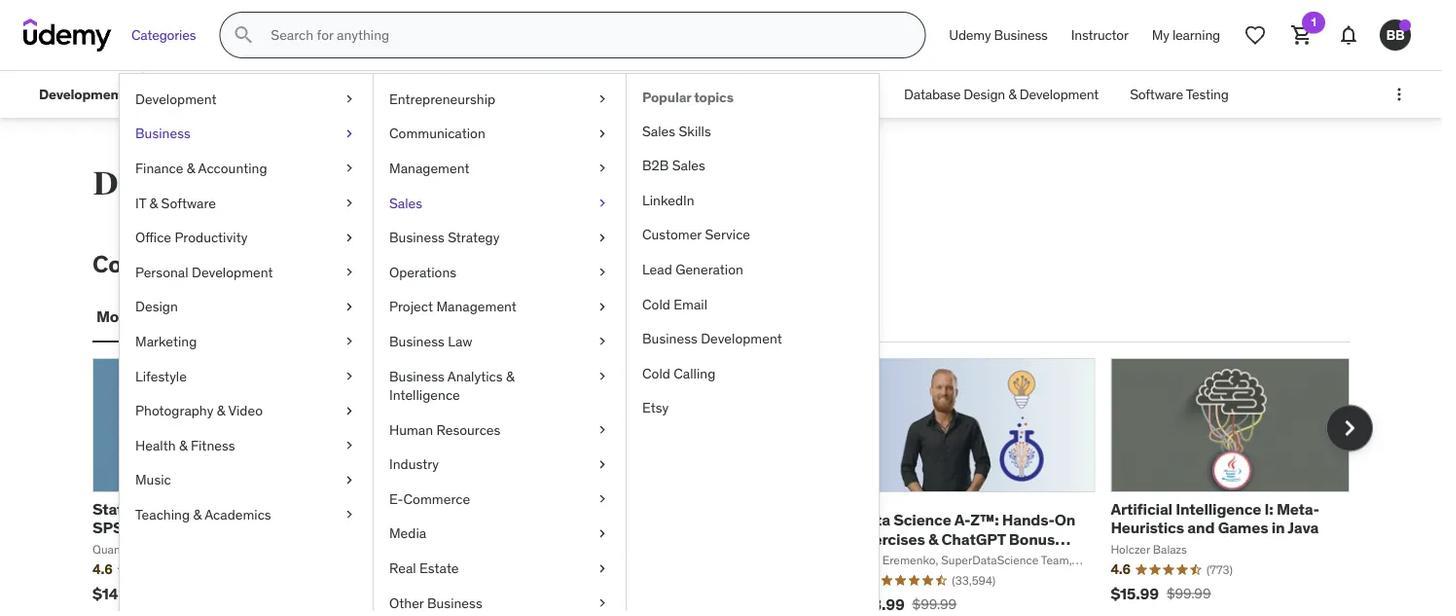 Task type: vqa. For each thing, say whether or not it's contained in the screenshot.
Business corresponding to Business
yes



Task type: describe. For each thing, give the bounding box(es) containing it.
music link
[[120, 463, 373, 497]]

personal development
[[135, 263, 273, 281]]

linkedin link
[[627, 183, 879, 218]]

lead generation link
[[627, 252, 879, 287]]

sales for sales skills
[[642, 122, 676, 139]]

web development
[[172, 85, 281, 103]]

business development
[[642, 330, 782, 347]]

data science
[[313, 85, 391, 103]]

mobile
[[422, 85, 462, 103]]

artificial
[[1111, 499, 1173, 519]]

business law link
[[374, 324, 626, 359]]

1
[[1311, 15, 1317, 30]]

health
[[135, 436, 176, 454]]

xsmall image for industry
[[595, 455, 610, 474]]

it & software link
[[120, 186, 373, 220]]

database design & development link
[[889, 71, 1115, 118]]

business link
[[120, 116, 373, 151]]

project
[[389, 298, 433, 315]]

music
[[135, 471, 171, 489]]

it
[[135, 194, 146, 211]]

testing
[[1186, 85, 1229, 103]]

service
[[705, 226, 750, 243]]

e-
[[389, 490, 403, 508]]

xsmall image for photography & video
[[342, 401, 357, 420]]

carousel element
[[92, 358, 1373, 612]]

get
[[215, 249, 251, 278]]

management inside management link
[[389, 159, 470, 177]]

1 vertical spatial sales
[[672, 157, 706, 174]]

[2023]
[[856, 548, 904, 567]]

analytics
[[448, 367, 503, 385]]

personal development link
[[120, 255, 373, 290]]

lead
[[642, 261, 672, 278]]

project management link
[[374, 290, 626, 324]]

programming
[[575, 85, 656, 103]]

next image
[[1334, 413, 1366, 444]]

development link down submit search icon
[[120, 82, 373, 116]]

xsmall image for human resources
[[595, 420, 610, 439]]

in inside statistics / data analysis in spss: inferential statistics
[[277, 499, 290, 519]]

b2b sales
[[642, 157, 706, 174]]

my learning link
[[1141, 12, 1232, 58]]

commerce
[[403, 490, 470, 508]]

& inside teaching & academics link
[[193, 506, 202, 523]]

xsmall image for e-commerce
[[595, 490, 610, 509]]

media link
[[374, 517, 626, 551]]

& inside business analytics & intelligence
[[506, 367, 514, 385]]

you have alerts image
[[1400, 19, 1411, 31]]

estate
[[420, 559, 459, 577]]

data for data science courses
[[92, 164, 166, 204]]

udemy business link
[[938, 12, 1060, 58]]

xsmall image for teaching & academics
[[342, 505, 357, 524]]

resources
[[437, 421, 501, 438]]

/
[[165, 499, 173, 519]]

xsmall image for health & fitness
[[342, 436, 357, 455]]

data science a-z™: hands-on exercises & chatgpt bonus [2023]
[[856, 510, 1076, 567]]

human resources link
[[374, 413, 626, 447]]

categories
[[131, 26, 196, 44]]

xsmall image for finance & accounting
[[342, 159, 357, 178]]

0 horizontal spatial statistics
[[92, 499, 162, 519]]

languages
[[659, 85, 724, 103]]

& inside database design & development link
[[1009, 85, 1017, 103]]

xsmall image for development
[[342, 90, 357, 109]]

photography
[[135, 402, 214, 419]]

industry link
[[374, 447, 626, 482]]

teaching & academics link
[[120, 497, 373, 532]]

bonus
[[1009, 529, 1055, 549]]

health & fitness
[[135, 436, 235, 454]]

artificial intelligence i: meta- heuristics and games in java
[[1111, 499, 1320, 538]]

& inside photography & video link
[[217, 402, 225, 419]]

science for data science courses
[[172, 164, 287, 204]]

communication
[[389, 125, 485, 142]]

management inside project management link
[[436, 298, 517, 315]]

business inside "link"
[[427, 594, 482, 612]]

web development link
[[157, 71, 297, 118]]

popular
[[136, 307, 192, 327]]

sales skills
[[642, 122, 711, 139]]

xsmall image for communication
[[595, 124, 610, 143]]

intelligence inside business analytics & intelligence
[[389, 386, 460, 404]]

data inside statistics / data analysis in spss: inferential statistics
[[176, 499, 211, 519]]

programming languages
[[575, 85, 724, 103]]

project management
[[389, 298, 517, 315]]

games
[[1218, 518, 1269, 538]]

popular
[[642, 89, 691, 106]]

bb link
[[1372, 12, 1419, 58]]

lead generation
[[642, 261, 744, 278]]

heuristics
[[1111, 518, 1184, 538]]

cold calling link
[[627, 356, 879, 391]]

software testing link
[[1115, 71, 1245, 118]]

business for business analytics & intelligence
[[389, 367, 445, 385]]

e-commerce link
[[374, 482, 626, 517]]

sales for sales
[[389, 194, 423, 211]]

business analytics & intelligence link
[[374, 359, 626, 413]]

hands-
[[1002, 510, 1055, 530]]

Search for anything text field
[[267, 18, 902, 52]]

sales element
[[626, 74, 879, 612]]

analysis
[[213, 499, 274, 519]]

0 horizontal spatial courses
[[92, 249, 182, 278]]

in inside artificial intelligence i: meta- heuristics and games in java
[[1272, 518, 1285, 538]]

business analytics & intelligence
[[389, 367, 514, 404]]

most
[[96, 307, 133, 327]]

categories button
[[120, 12, 208, 58]]

bb
[[1386, 26, 1405, 43]]

xsmall image for sales
[[595, 193, 610, 213]]

strategy
[[448, 229, 500, 246]]

i:
[[1265, 499, 1274, 519]]

science for data science a-z™: hands-on exercises & chatgpt bonus [2023]
[[894, 510, 952, 530]]

business strategy
[[389, 229, 500, 246]]

cold for cold calling
[[642, 364, 670, 382]]

media
[[389, 525, 426, 542]]

instructor link
[[1060, 12, 1141, 58]]

xsmall image for business strategy
[[595, 228, 610, 247]]

cold email
[[642, 295, 708, 313]]

design inside design link
[[135, 298, 178, 315]]

xsmall image for entrepreneurship
[[595, 90, 610, 109]]

business right udemy
[[994, 26, 1048, 44]]

software testing
[[1130, 85, 1229, 103]]

& inside data science a-z™: hands-on exercises & chatgpt bonus [2023]
[[929, 529, 938, 549]]

design link
[[120, 290, 373, 324]]

programming languages link
[[560, 71, 740, 118]]

& inside it & software link
[[149, 194, 158, 211]]

business for business strategy
[[389, 229, 445, 246]]

notifications image
[[1337, 23, 1361, 47]]



Task type: locate. For each thing, give the bounding box(es) containing it.
xsmall image inside health & fitness link
[[342, 436, 357, 455]]

udemy business
[[949, 26, 1048, 44]]

business down the estate
[[427, 594, 482, 612]]

chatgpt
[[942, 529, 1006, 549]]

courses down office
[[92, 249, 182, 278]]

in
[[277, 499, 290, 519], [1272, 518, 1285, 538]]

1 horizontal spatial courses
[[293, 164, 417, 204]]

xsmall image inside entrepreneurship link
[[595, 90, 610, 109]]

teaching
[[135, 506, 190, 523]]

data for data science a-z™: hands-on exercises & chatgpt bonus [2023]
[[856, 510, 890, 530]]

xsmall image inside business analytics & intelligence link
[[595, 367, 610, 386]]

xsmall image
[[342, 90, 357, 109], [342, 159, 357, 178], [595, 159, 610, 178], [595, 193, 610, 213], [342, 297, 357, 316], [595, 297, 610, 316], [595, 332, 610, 351], [342, 401, 357, 420], [595, 455, 610, 474], [595, 559, 610, 578], [595, 594, 610, 612]]

software left testing
[[1130, 85, 1183, 103]]

xsmall image for lifestyle
[[342, 367, 357, 386]]

photography & video
[[135, 402, 263, 419]]

& right health
[[179, 436, 187, 454]]

linkedin
[[642, 191, 695, 209]]

intelligence
[[389, 386, 460, 404], [1176, 499, 1262, 519]]

& right finance
[[187, 159, 195, 177]]

xsmall image inside communication 'link'
[[595, 124, 610, 143]]

1 vertical spatial science
[[172, 164, 287, 204]]

fitness
[[191, 436, 235, 454]]

xsmall image inside teaching & academics link
[[342, 505, 357, 524]]

& inside finance & accounting link
[[187, 159, 195, 177]]

science
[[344, 85, 391, 103], [172, 164, 287, 204], [894, 510, 952, 530]]

courses
[[293, 164, 417, 204], [92, 249, 182, 278]]

xsmall image inside it & software link
[[342, 193, 357, 213]]

1 horizontal spatial science
[[344, 85, 391, 103]]

& inside health & fitness link
[[179, 436, 187, 454]]

0 vertical spatial design
[[964, 85, 1005, 103]]

submit search image
[[232, 23, 255, 47]]

intelligence left "i:"
[[1176, 499, 1262, 519]]

more subcategory menu links image
[[1390, 85, 1409, 104]]

statistics / data analysis in spss: inferential statistics link
[[92, 499, 290, 538]]

office productivity
[[135, 229, 248, 246]]

wishlist image
[[1244, 23, 1267, 47]]

xsmall image inside music link
[[342, 471, 357, 490]]

topics
[[694, 89, 734, 106]]

xsmall image inside project management link
[[595, 297, 610, 316]]

marketing
[[135, 333, 197, 350]]

human
[[389, 421, 433, 438]]

cold inside cold calling link
[[642, 364, 670, 382]]

0 horizontal spatial intelligence
[[389, 386, 460, 404]]

xsmall image inside other business "link"
[[595, 594, 610, 612]]

cold
[[642, 295, 670, 313], [642, 364, 670, 382]]

management up law at the left bottom of the page
[[436, 298, 517, 315]]

xsmall image for operations
[[595, 263, 610, 282]]

statistics down music link
[[219, 518, 288, 538]]

on
[[1055, 510, 1076, 530]]

xsmall image for music
[[342, 471, 357, 490]]

xsmall image for management
[[595, 159, 610, 178]]

0 horizontal spatial software
[[161, 194, 216, 211]]

xsmall image inside business strategy link
[[595, 228, 610, 247]]

xsmall image for business law
[[595, 332, 610, 351]]

software up office productivity
[[161, 194, 216, 211]]

cold for cold email
[[642, 295, 670, 313]]

entrepreneurship
[[389, 90, 496, 108]]

in left java in the right bottom of the page
[[1272, 518, 1285, 538]]

science inside data science a-z™: hands-on exercises & chatgpt bonus [2023]
[[894, 510, 952, 530]]

1 link
[[1279, 12, 1326, 58]]

business
[[994, 26, 1048, 44], [135, 125, 191, 142], [389, 229, 445, 246], [642, 330, 698, 347], [389, 333, 445, 350], [389, 367, 445, 385], [427, 594, 482, 612]]

data up '[2023]'
[[856, 510, 890, 530]]

real estate link
[[374, 551, 626, 586]]

xsmall image for other business
[[595, 594, 610, 612]]

xsmall image for business analytics & intelligence
[[595, 367, 610, 386]]

udemy image
[[23, 18, 112, 52]]

1 vertical spatial cold
[[642, 364, 670, 382]]

xsmall image
[[595, 90, 610, 109], [342, 124, 357, 143], [595, 124, 610, 143], [342, 193, 357, 213], [342, 228, 357, 247], [595, 228, 610, 247], [342, 263, 357, 282], [595, 263, 610, 282], [342, 332, 357, 351], [342, 367, 357, 386], [595, 367, 610, 386], [595, 420, 610, 439], [342, 436, 357, 455], [342, 471, 357, 490], [595, 490, 610, 509], [342, 505, 357, 524], [595, 524, 610, 543]]

xsmall image inside business link
[[342, 124, 357, 143]]

1 vertical spatial management
[[436, 298, 517, 315]]

& right /
[[193, 506, 202, 523]]

business down the business law
[[389, 367, 445, 385]]

courses to get you started
[[92, 249, 380, 278]]

business inside business analytics & intelligence
[[389, 367, 445, 385]]

xsmall image inside lifestyle 'link'
[[342, 367, 357, 386]]

customer service
[[642, 226, 750, 243]]

business strategy link
[[374, 220, 626, 255]]

lifestyle link
[[120, 359, 373, 394]]

development
[[39, 85, 124, 103], [202, 85, 281, 103], [465, 85, 544, 103], [1020, 85, 1099, 103], [135, 90, 217, 108], [192, 263, 273, 281], [701, 330, 782, 347]]

my learning
[[1152, 26, 1221, 44]]

photography & video link
[[120, 394, 373, 428]]

business down the cold email
[[642, 330, 698, 347]]

1 vertical spatial design
[[135, 298, 178, 315]]

sales down popular
[[642, 122, 676, 139]]

operations
[[389, 263, 457, 281]]

science for data science
[[344, 85, 391, 103]]

other business link
[[374, 586, 626, 612]]

2 vertical spatial science
[[894, 510, 952, 530]]

1 vertical spatial intelligence
[[1176, 499, 1262, 519]]

business inside the sales element
[[642, 330, 698, 347]]

shopping cart with 1 item image
[[1291, 23, 1314, 47]]

0 horizontal spatial in
[[277, 499, 290, 519]]

skills
[[679, 122, 711, 139]]

xsmall image inside real estate link
[[595, 559, 610, 578]]

web
[[172, 85, 199, 103]]

communication link
[[374, 116, 626, 151]]

arrow pointing to subcategory menu links image
[[139, 71, 157, 118]]

design down personal
[[135, 298, 178, 315]]

0 vertical spatial sales
[[642, 122, 676, 139]]

mobile development link
[[406, 71, 560, 118]]

xsmall image for personal development
[[342, 263, 357, 282]]

xsmall image inside the operations link
[[595, 263, 610, 282]]

2 horizontal spatial science
[[894, 510, 952, 530]]

0 vertical spatial management
[[389, 159, 470, 177]]

xsmall image for marketing
[[342, 332, 357, 351]]

business for business development
[[642, 330, 698, 347]]

2 cold from the top
[[642, 364, 670, 382]]

xsmall image inside 'human resources' link
[[595, 420, 610, 439]]

meta-
[[1277, 499, 1320, 519]]

lifestyle
[[135, 367, 187, 385]]

xsmall image for media
[[595, 524, 610, 543]]

software
[[1130, 85, 1183, 103], [161, 194, 216, 211]]

it & software
[[135, 194, 216, 211]]

data right /
[[176, 499, 211, 519]]

xsmall image inside marketing link
[[342, 332, 357, 351]]

data up office
[[92, 164, 166, 204]]

learning
[[1173, 26, 1221, 44]]

courses up started
[[293, 164, 417, 204]]

business for business
[[135, 125, 191, 142]]

data science link
[[297, 71, 406, 118]]

1 vertical spatial software
[[161, 194, 216, 211]]

0 horizontal spatial science
[[172, 164, 287, 204]]

data
[[313, 85, 341, 103], [92, 164, 166, 204], [176, 499, 211, 519], [856, 510, 890, 530]]

xsmall image for business
[[342, 124, 357, 143]]

real estate
[[389, 559, 459, 577]]

other
[[389, 594, 424, 612]]

most popular button
[[92, 294, 196, 340]]

business down project at left
[[389, 333, 445, 350]]

xsmall image inside management link
[[595, 159, 610, 178]]

statistics down "music"
[[92, 499, 162, 519]]

1 horizontal spatial software
[[1130, 85, 1183, 103]]

0 vertical spatial cold
[[642, 295, 670, 313]]

data for data science
[[313, 85, 341, 103]]

spss:
[[92, 518, 138, 538]]

design inside database design & development link
[[964, 85, 1005, 103]]

finance
[[135, 159, 183, 177]]

b2b sales link
[[627, 148, 879, 183]]

1 vertical spatial courses
[[92, 249, 182, 278]]

human resources
[[389, 421, 501, 438]]

a-
[[954, 510, 971, 530]]

artificial intelligence i: meta- heuristics and games in java link
[[1111, 499, 1320, 538]]

1 horizontal spatial design
[[964, 85, 1005, 103]]

xsmall image for it & software
[[342, 193, 357, 213]]

xsmall image inside design link
[[342, 297, 357, 316]]

2 vertical spatial sales
[[389, 194, 423, 211]]

xsmall image inside business law link
[[595, 332, 610, 351]]

sales right b2b
[[672, 157, 706, 174]]

1 horizontal spatial in
[[1272, 518, 1285, 538]]

0 vertical spatial science
[[344, 85, 391, 103]]

& right analytics
[[506, 367, 514, 385]]

sales skills link
[[627, 114, 879, 148]]

xsmall image for real estate
[[595, 559, 610, 578]]

& left a-
[[929, 529, 938, 549]]

development link down udemy image
[[23, 71, 139, 118]]

customer
[[642, 226, 702, 243]]

data inside data science a-z™: hands-on exercises & chatgpt bonus [2023]
[[856, 510, 890, 530]]

xsmall image for design
[[342, 297, 357, 316]]

cold email link
[[627, 287, 879, 322]]

& right it
[[149, 194, 158, 211]]

xsmall image inside media link
[[595, 524, 610, 543]]

design right database
[[964, 85, 1005, 103]]

intelligence inside artificial intelligence i: meta- heuristics and games in java
[[1176, 499, 1262, 519]]

xsmall image inside personal development link
[[342, 263, 357, 282]]

mobile development
[[422, 85, 544, 103]]

sales
[[642, 122, 676, 139], [672, 157, 706, 174], [389, 194, 423, 211]]

xsmall image inside photography & video link
[[342, 401, 357, 420]]

0 vertical spatial software
[[1130, 85, 1183, 103]]

management
[[389, 159, 470, 177], [436, 298, 517, 315]]

& left video
[[217, 402, 225, 419]]

1 cold from the top
[[642, 295, 670, 313]]

other business
[[389, 594, 482, 612]]

& down udemy business link
[[1009, 85, 1017, 103]]

instructor
[[1071, 26, 1129, 44]]

0 horizontal spatial design
[[135, 298, 178, 315]]

business law
[[389, 333, 472, 350]]

xsmall image inside e-commerce link
[[595, 490, 610, 509]]

cold left the email
[[642, 295, 670, 313]]

udemy
[[949, 26, 991, 44]]

cold inside cold email "link"
[[642, 295, 670, 313]]

0 vertical spatial intelligence
[[389, 386, 460, 404]]

office
[[135, 229, 171, 246]]

xsmall image inside "sales" link
[[595, 193, 610, 213]]

business up operations
[[389, 229, 445, 246]]

industry
[[389, 456, 439, 473]]

xsmall image for project management
[[595, 297, 610, 316]]

data inside data science link
[[313, 85, 341, 103]]

xsmall image for office productivity
[[342, 228, 357, 247]]

popular topics
[[642, 89, 734, 106]]

1 horizontal spatial statistics
[[219, 518, 288, 538]]

cold up etsy
[[642, 364, 670, 382]]

xsmall image inside finance & accounting link
[[342, 159, 357, 178]]

personal
[[135, 263, 188, 281]]

sales up business strategy
[[389, 194, 423, 211]]

development inside the sales element
[[701, 330, 782, 347]]

marketing link
[[120, 324, 373, 359]]

in right analysis
[[277, 499, 290, 519]]

xsmall image inside industry link
[[595, 455, 610, 474]]

intelligence up human on the bottom
[[389, 386, 460, 404]]

xsmall image inside office productivity link
[[342, 228, 357, 247]]

management down communication
[[389, 159, 470, 177]]

1 horizontal spatial intelligence
[[1176, 499, 1262, 519]]

data up business link
[[313, 85, 341, 103]]

business for business law
[[389, 333, 445, 350]]

business up finance
[[135, 125, 191, 142]]

inferential
[[141, 518, 216, 538]]

0 vertical spatial courses
[[293, 164, 417, 204]]



